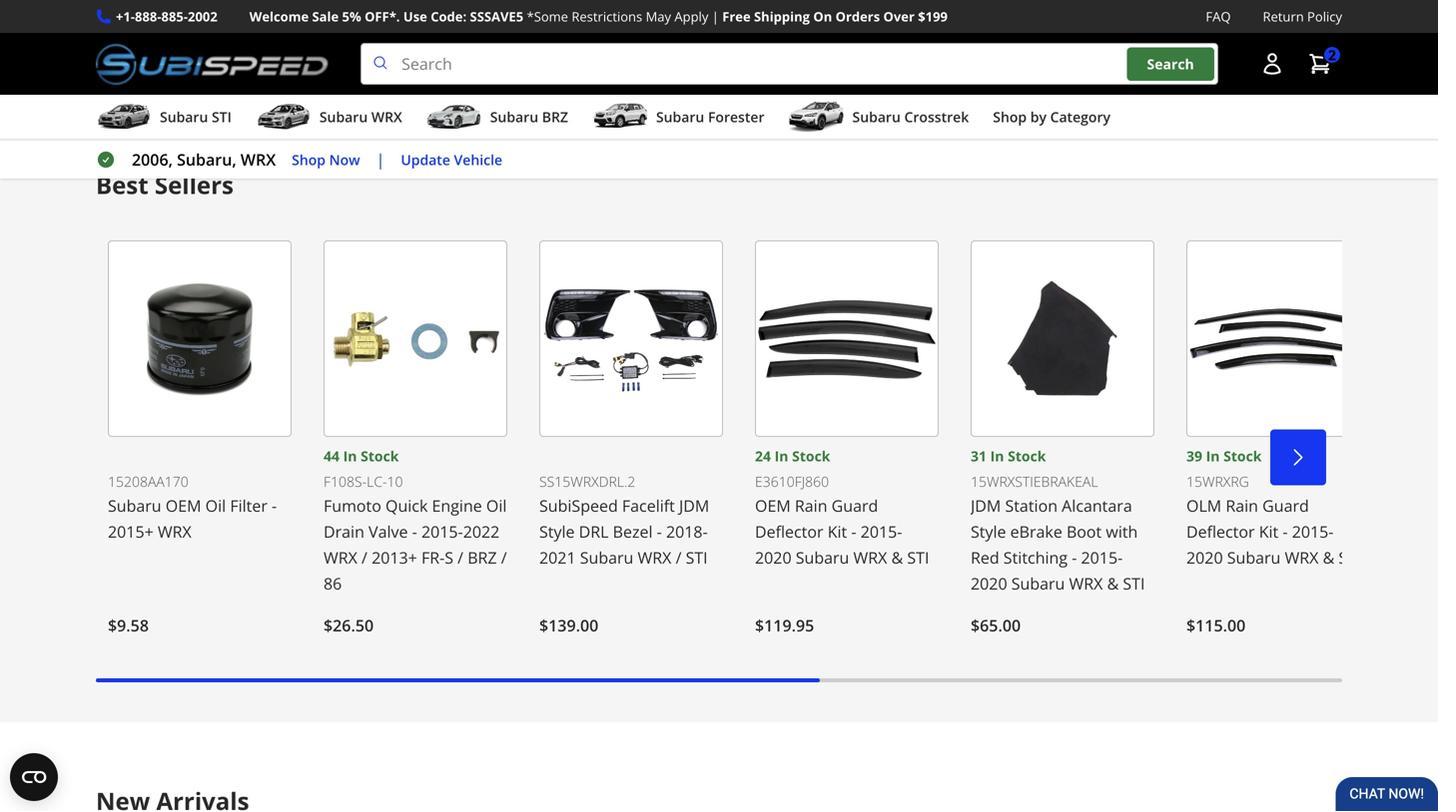Task type: describe. For each thing, give the bounding box(es) containing it.
+1-
[[116, 7, 135, 25]]

sssave5
[[470, 7, 523, 25]]

subaru inside the 15208aa170 subaru oem oil filter - 2015+ wrx
[[108, 496, 161, 517]]

grimmspeed
[[173, 11, 261, 30]]

rain for oem
[[795, 496, 827, 517]]

2006,
[[132, 149, 173, 170]]

subaru wrx button
[[256, 99, 402, 139]]

shop inside shop grimmspeed link
[[136, 11, 170, 30]]

2002
[[188, 7, 217, 25]]

39 in stock 15wrxrg olm rain guard deflector kit - 2015- 2020 subaru wrx & sti
[[1186, 447, 1361, 569]]

lc-
[[367, 472, 387, 491]]

subaru inside 24 in stock e3610fj860 oem rain guard deflector kit - 2015- 2020 subaru wrx & sti
[[796, 548, 849, 569]]

subaru forester
[[656, 107, 765, 126]]

subaru inside 'dropdown button'
[[656, 107, 704, 126]]

24
[[755, 447, 771, 466]]

welcome
[[249, 7, 309, 25]]

forester
[[708, 107, 765, 126]]

*some
[[527, 7, 568, 25]]

$26.50
[[324, 615, 374, 637]]

subaru crosstrek button
[[789, 99, 969, 139]]

- inside the 15208aa170 subaru oem oil filter - 2015+ wrx
[[272, 496, 277, 517]]

shop down subaru wrx dropdown button
[[292, 150, 326, 169]]

2 button
[[1298, 44, 1342, 84]]

quick
[[385, 496, 428, 517]]

- inside 39 in stock 15wrxrg olm rain guard deflector kit - 2015- 2020 subaru wrx & sti
[[1283, 522, 1288, 543]]

oil inside the 15208aa170 subaru oem oil filter - 2015+ wrx
[[205, 496, 226, 517]]

44 in stock f108s-lc-10 fumoto quick engine oil drain valve - 2015-2022 wrx / 2013+ fr-s / brz / 86
[[324, 447, 507, 595]]

search input field
[[361, 43, 1218, 85]]

shop by category button
[[993, 99, 1111, 139]]

$9.58
[[108, 615, 149, 637]]

update
[[401, 150, 450, 169]]

subaru up 2006, subaru, wrx
[[160, 107, 208, 126]]

subispeed facelift jdm style drl bezel - 2018-2021 subaru wrx / sti image
[[539, 241, 723, 438]]

stitching
[[1004, 548, 1068, 569]]

a subaru sti thumbnail image image
[[96, 102, 152, 132]]

style inside ss15wrxdrl.2 subispeed facelift jdm style drl bezel - 2018- 2021 subaru wrx / sti
[[539, 522, 575, 543]]

subaru wrx
[[319, 107, 402, 126]]

alcantara
[[1062, 496, 1132, 517]]

2006, subaru, wrx
[[132, 149, 276, 170]]

wrx inside 39 in stock 15wrxrg olm rain guard deflector kit - 2015- 2020 subaru wrx & sti
[[1285, 548, 1319, 569]]

subaru right a subaru wrx thumbnail image
[[319, 107, 368, 126]]

shop grimmspeed link
[[116, 0, 281, 42]]

- inside 24 in stock e3610fj860 oem rain guard deflector kit - 2015- 2020 subaru wrx & sti
[[851, 522, 856, 543]]

now for the leftmost the shop now link
[[329, 150, 360, 169]]

$199
[[918, 7, 948, 25]]

- inside 31 in stock 15wrxstiebrakeal jdm station alcantara style ebrake boot with red stitching - 2015- 2020 subaru wrx & sti
[[1072, 548, 1077, 569]]

in for lc-
[[343, 447, 357, 466]]

39
[[1186, 447, 1202, 466]]

2 / from the left
[[458, 548, 463, 569]]

crosstrek
[[904, 107, 969, 126]]

use
[[403, 7, 427, 25]]

shop by category
[[993, 107, 1111, 126]]

update vehicle button
[[401, 149, 502, 171]]

olm
[[1186, 496, 1222, 517]]

stock for lc-
[[361, 447, 399, 466]]

f108s-
[[324, 472, 367, 491]]

subaru sti button
[[96, 99, 232, 139]]

jdm station alcantara style ebrake boot with red stitching - 2015-2020 subaru wrx & sti image
[[971, 241, 1155, 438]]

oem inside the 15208aa170 subaru oem oil filter - 2015+ wrx
[[166, 496, 201, 517]]

wrx inside ss15wrxdrl.2 subispeed facelift jdm style drl bezel - 2018- 2021 subaru wrx / sti
[[638, 548, 672, 569]]

a subaru crosstrek thumbnail image image
[[789, 102, 844, 132]]

code:
[[431, 7, 467, 25]]

search
[[1147, 54, 1194, 73]]

filter
[[230, 496, 268, 517]]

vehicle
[[454, 150, 502, 169]]

15208aa170 subaru oem oil filter - 2015+ wrx
[[108, 472, 277, 543]]

subaru inside 39 in stock 15wrxrg olm rain guard deflector kit - 2015- 2020 subaru wrx & sti
[[1227, 548, 1281, 569]]

shop left on at the top of page
[[769, 11, 803, 30]]

guard for olm
[[1262, 496, 1309, 517]]

wrx inside 44 in stock f108s-lc-10 fumoto quick engine oil drain valve - 2015-2022 wrx / 2013+ fr-s / brz / 86
[[324, 548, 357, 569]]

faq
[[1206, 7, 1231, 25]]

24 in stock e3610fj860 oem rain guard deflector kit - 2015- 2020 subaru wrx & sti
[[755, 447, 929, 569]]

kit for oem
[[828, 522, 847, 543]]

s
[[445, 548, 453, 569]]

shipping
[[754, 7, 810, 25]]

2015+
[[108, 522, 154, 543]]

ebrake
[[1010, 522, 1062, 543]]

off*.
[[365, 7, 400, 25]]

$139.00
[[539, 615, 599, 637]]

2015- inside 31 in stock 15wrxstiebrakeal jdm station alcantara style ebrake boot with red stitching - 2015- 2020 subaru wrx & sti
[[1081, 548, 1123, 569]]

brz inside dropdown button
[[542, 107, 568, 126]]

subaru inside 31 in stock 15wrxstiebrakeal jdm station alcantara style ebrake boot with red stitching - 2015- 2020 subaru wrx & sti
[[1011, 573, 1065, 595]]

sale
[[312, 7, 339, 25]]

a subaru forester thumbnail image image
[[592, 102, 648, 132]]

stock for jdm
[[1008, 447, 1046, 466]]

2013+
[[372, 548, 417, 569]]

in for oem
[[775, 447, 788, 466]]

subaru forester button
[[592, 99, 765, 139]]

return policy link
[[1263, 6, 1342, 27]]

15wrxrg
[[1186, 472, 1249, 491]]

2
[[1328, 45, 1336, 64]]

valve
[[369, 522, 408, 543]]

shop now for the leftmost the shop now link
[[292, 150, 360, 169]]

a subaru brz thumbnail image image
[[426, 102, 482, 132]]

subispeed
[[539, 496, 618, 517]]

a subaru wrx thumbnail image image
[[256, 102, 311, 132]]

0 horizontal spatial shop now link
[[292, 149, 360, 171]]

kit for olm
[[1259, 522, 1279, 543]]

station
[[1005, 496, 1058, 517]]

1 / from the left
[[362, 548, 367, 569]]

oem inside 24 in stock e3610fj860 oem rain guard deflector kit - 2015- 2020 subaru wrx & sti
[[755, 496, 791, 517]]

over
[[883, 7, 915, 25]]

& for oem rain guard deflector kit - 2015- 2020 subaru wrx & sti
[[891, 548, 903, 569]]

sti inside dropdown button
[[212, 107, 232, 126]]

0 vertical spatial shop now link
[[749, 0, 857, 42]]

free
[[722, 7, 751, 25]]

in for jdm
[[990, 447, 1004, 466]]

subispeed logo image
[[96, 43, 329, 85]]

category
[[1050, 107, 1111, 126]]

subaru,
[[177, 149, 236, 170]]

2022
[[463, 522, 500, 543]]

10
[[387, 472, 403, 491]]

1 horizontal spatial |
[[712, 7, 719, 25]]

may
[[646, 7, 671, 25]]



Task type: vqa. For each thing, say whether or not it's contained in the screenshot.
First Name text field
no



Task type: locate. For each thing, give the bounding box(es) containing it.
0 horizontal spatial oil
[[205, 496, 226, 517]]

& inside 39 in stock 15wrxrg olm rain guard deflector kit - 2015- 2020 subaru wrx & sti
[[1323, 548, 1335, 569]]

2 jdm from the left
[[971, 496, 1001, 517]]

sti
[[212, 107, 232, 126], [686, 548, 708, 569], [907, 548, 929, 569], [1339, 548, 1361, 569], [1123, 573, 1145, 595]]

shop left by
[[993, 107, 1027, 126]]

1 horizontal spatial &
[[1107, 573, 1119, 595]]

subaru right a subaru crosstrek thumbnail image on the right top of page
[[852, 107, 901, 126]]

open widget image
[[10, 754, 58, 802]]

shop now link up search input field in the top of the page
[[749, 0, 857, 42]]

0 horizontal spatial rain
[[795, 496, 827, 517]]

boot
[[1067, 522, 1102, 543]]

3 / from the left
[[501, 548, 507, 569]]

$65.00
[[971, 615, 1021, 637]]

drain
[[324, 522, 364, 543]]

4 / from the left
[[676, 548, 682, 569]]

kit inside 39 in stock 15wrxrg olm rain guard deflector kit - 2015- 2020 subaru wrx & sti
[[1259, 522, 1279, 543]]

shop inside shop by category dropdown button
[[993, 107, 1027, 126]]

2015- inside 24 in stock e3610fj860 oem rain guard deflector kit - 2015- 2020 subaru wrx & sti
[[861, 522, 902, 543]]

2 deflector from the left
[[1186, 522, 1255, 543]]

stock
[[361, 447, 399, 466], [792, 447, 830, 466], [1008, 447, 1046, 466], [1224, 447, 1262, 466]]

2 kit from the left
[[1259, 522, 1279, 543]]

44
[[324, 447, 340, 466]]

style up red
[[971, 522, 1006, 543]]

2020 down red
[[971, 573, 1007, 595]]

stock inside 31 in stock 15wrxstiebrakeal jdm station alcantara style ebrake boot with red stitching - 2015- 2020 subaru wrx & sti
[[1008, 447, 1046, 466]]

1 jdm from the left
[[679, 496, 709, 517]]

deflector inside 39 in stock 15wrxrg olm rain guard deflector kit - 2015- 2020 subaru wrx & sti
[[1186, 522, 1255, 543]]

oem down e3610fj860
[[755, 496, 791, 517]]

2015- inside 44 in stock f108s-lc-10 fumoto quick engine oil drain valve - 2015-2022 wrx / 2013+ fr-s / brz / 86
[[421, 522, 463, 543]]

in right the 24
[[775, 447, 788, 466]]

rain inside 24 in stock e3610fj860 oem rain guard deflector kit - 2015- 2020 subaru wrx & sti
[[795, 496, 827, 517]]

now up search input field in the top of the page
[[806, 11, 837, 30]]

0 horizontal spatial jdm
[[679, 496, 709, 517]]

2015-
[[421, 522, 463, 543], [861, 522, 902, 543], [1292, 522, 1334, 543], [1081, 548, 1123, 569]]

in right 39
[[1206, 447, 1220, 466]]

kit inside 24 in stock e3610fj860 oem rain guard deflector kit - 2015- 2020 subaru wrx & sti
[[828, 522, 847, 543]]

1 horizontal spatial jdm
[[971, 496, 1001, 517]]

0 horizontal spatial 2020
[[755, 548, 792, 569]]

2 stock from the left
[[792, 447, 830, 466]]

shop now down subaru wrx dropdown button
[[292, 150, 360, 169]]

sti inside 24 in stock e3610fj860 oem rain guard deflector kit - 2015- 2020 subaru wrx & sti
[[907, 548, 929, 569]]

oil left filter
[[205, 496, 226, 517]]

2 in from the left
[[775, 447, 788, 466]]

jdm up 2018-
[[679, 496, 709, 517]]

&
[[891, 548, 903, 569], [1323, 548, 1335, 569], [1107, 573, 1119, 595]]

jdm
[[679, 496, 709, 517], [971, 496, 1001, 517]]

2 oil from the left
[[486, 496, 507, 517]]

deflector for olm
[[1186, 522, 1255, 543]]

oil up the 2022
[[486, 496, 507, 517]]

1 vertical spatial brz
[[468, 548, 497, 569]]

4 stock from the left
[[1224, 447, 1262, 466]]

0 horizontal spatial &
[[891, 548, 903, 569]]

subaru brz button
[[426, 99, 568, 139]]

1 horizontal spatial 2020
[[971, 573, 1007, 595]]

shop
[[136, 11, 170, 30], [769, 11, 803, 30], [993, 107, 1027, 126], [292, 150, 326, 169]]

& for olm rain guard deflector kit - 2015- 2020 subaru wrx & sti
[[1323, 548, 1335, 569]]

drl
[[579, 522, 609, 543]]

brz down the 2022
[[468, 548, 497, 569]]

oem rain guard deflector kit - 2015-2020 subaru wrx & sti image
[[755, 241, 939, 438]]

2015- inside 39 in stock 15wrxrg olm rain guard deflector kit - 2015- 2020 subaru wrx & sti
[[1292, 522, 1334, 543]]

wrx inside 31 in stock 15wrxstiebrakeal jdm station alcantara style ebrake boot with red stitching - 2015- 2020 subaru wrx & sti
[[1069, 573, 1103, 595]]

guard inside 24 in stock e3610fj860 oem rain guard deflector kit - 2015- 2020 subaru wrx & sti
[[832, 496, 878, 517]]

stock up lc-
[[361, 447, 399, 466]]

1 vertical spatial shop now link
[[292, 149, 360, 171]]

stock up e3610fj860
[[792, 447, 830, 466]]

1 kit from the left
[[828, 522, 847, 543]]

2020 inside 39 in stock 15wrxrg olm rain guard deflector kit - 2015- 2020 subaru wrx & sti
[[1186, 548, 1223, 569]]

$119.95
[[755, 615, 814, 637]]

31 in stock 15wrxstiebrakeal jdm station alcantara style ebrake boot with red stitching - 2015- 2020 subaru wrx & sti
[[971, 447, 1145, 595]]

2 style from the left
[[971, 522, 1006, 543]]

31
[[971, 447, 987, 466]]

+1-888-885-2002
[[116, 7, 217, 25]]

$115.00
[[1186, 615, 1246, 637]]

-
[[272, 496, 277, 517], [412, 522, 417, 543], [657, 522, 662, 543], [851, 522, 856, 543], [1283, 522, 1288, 543], [1072, 548, 1077, 569]]

wrx
[[371, 107, 402, 126], [241, 149, 276, 170], [158, 522, 192, 543], [324, 548, 357, 569], [638, 548, 672, 569], [853, 548, 887, 569], [1285, 548, 1319, 569], [1069, 573, 1103, 595]]

in inside 44 in stock f108s-lc-10 fumoto quick engine oil drain valve - 2015-2022 wrx / 2013+ fr-s / brz / 86
[[343, 447, 357, 466]]

2020 for olm rain guard deflector kit - 2015- 2020 subaru wrx & sti
[[1186, 548, 1223, 569]]

0 horizontal spatial guard
[[832, 496, 878, 517]]

deflector for oem
[[755, 522, 823, 543]]

2018-
[[666, 522, 708, 543]]

brz inside 44 in stock f108s-lc-10 fumoto quick engine oil drain valve - 2015-2022 wrx / 2013+ fr-s / brz / 86
[[468, 548, 497, 569]]

0 horizontal spatial oem
[[166, 496, 201, 517]]

subaru up $115.00
[[1227, 548, 1281, 569]]

0 horizontal spatial |
[[376, 149, 385, 170]]

1 horizontal spatial brz
[[542, 107, 568, 126]]

0 horizontal spatial brz
[[468, 548, 497, 569]]

best
[[96, 169, 148, 201]]

shop now up search input field in the top of the page
[[769, 11, 837, 30]]

bezel
[[613, 522, 653, 543]]

15208aa170
[[108, 472, 189, 491]]

1 style from the left
[[539, 522, 575, 543]]

olm rain guard deflector kit - 2015-2020 subaru wrx & sti image
[[1186, 241, 1370, 438]]

engine
[[432, 496, 482, 517]]

stock inside 39 in stock 15wrxrg olm rain guard deflector kit - 2015- 2020 subaru wrx & sti
[[1224, 447, 1262, 466]]

deflector
[[755, 522, 823, 543], [1186, 522, 1255, 543]]

0 horizontal spatial style
[[539, 522, 575, 543]]

/ down 2018-
[[676, 548, 682, 569]]

apply
[[675, 7, 708, 25]]

in right 44
[[343, 447, 357, 466]]

86
[[324, 573, 342, 595]]

subaru down stitching
[[1011, 573, 1065, 595]]

1 guard from the left
[[832, 496, 878, 517]]

+1-888-885-2002 link
[[116, 6, 217, 27]]

subaru sti
[[160, 107, 232, 126]]

subaru oem oil filter - 2015+ wrx image
[[108, 241, 292, 438]]

subaru up vehicle
[[490, 107, 538, 126]]

1 horizontal spatial rain
[[1226, 496, 1258, 517]]

best sellers
[[96, 169, 234, 201]]

return
[[1263, 7, 1304, 25]]

e3610fj860
[[755, 472, 829, 491]]

stock up 15wrxrg
[[1224, 447, 1262, 466]]

jdm left station
[[971, 496, 1001, 517]]

fumoto
[[324, 496, 381, 517]]

/ inside ss15wrxdrl.2 subispeed facelift jdm style drl bezel - 2018- 2021 subaru wrx / sti
[[676, 548, 682, 569]]

fr-
[[421, 548, 445, 569]]

2 oem from the left
[[755, 496, 791, 517]]

1 horizontal spatial style
[[971, 522, 1006, 543]]

in inside 39 in stock 15wrxrg olm rain guard deflector kit - 2015- 2020 subaru wrx & sti
[[1206, 447, 1220, 466]]

2 guard from the left
[[1262, 496, 1309, 517]]

stock inside 44 in stock f108s-lc-10 fumoto quick engine oil drain valve - 2015-2022 wrx / 2013+ fr-s / brz / 86
[[361, 447, 399, 466]]

1 horizontal spatial kit
[[1259, 522, 1279, 543]]

1 horizontal spatial oem
[[755, 496, 791, 517]]

stock inside 24 in stock e3610fj860 oem rain guard deflector kit - 2015- 2020 subaru wrx & sti
[[792, 447, 830, 466]]

/ right s on the left bottom of the page
[[458, 548, 463, 569]]

in right 31
[[990, 447, 1004, 466]]

shop now link down subaru wrx dropdown button
[[292, 149, 360, 171]]

1 oil from the left
[[205, 496, 226, 517]]

on
[[813, 7, 832, 25]]

shop now link
[[749, 0, 857, 42], [292, 149, 360, 171]]

sti inside ss15wrxdrl.2 subispeed facelift jdm style drl bezel - 2018- 2021 subaru wrx / sti
[[686, 548, 708, 569]]

oil
[[205, 496, 226, 517], [486, 496, 507, 517]]

sellers
[[155, 169, 234, 201]]

2 rain from the left
[[1226, 496, 1258, 517]]

/ left 2021
[[501, 548, 507, 569]]

orders
[[836, 7, 880, 25]]

2020 up $119.95
[[755, 548, 792, 569]]

1 vertical spatial shop now
[[292, 150, 360, 169]]

1 horizontal spatial deflector
[[1186, 522, 1255, 543]]

0 vertical spatial shop now
[[769, 11, 837, 30]]

now
[[806, 11, 837, 30], [329, 150, 360, 169]]

1 oem from the left
[[166, 496, 201, 517]]

- inside ss15wrxdrl.2 subispeed facelift jdm style drl bezel - 2018- 2021 subaru wrx / sti
[[657, 522, 662, 543]]

deflector down olm
[[1186, 522, 1255, 543]]

guard for oem
[[832, 496, 878, 517]]

sti inside 39 in stock 15wrxrg olm rain guard deflector kit - 2015- 2020 subaru wrx & sti
[[1339, 548, 1361, 569]]

now for the shop now link to the top
[[806, 11, 837, 30]]

subaru
[[160, 107, 208, 126], [319, 107, 368, 126], [490, 107, 538, 126], [656, 107, 704, 126], [852, 107, 901, 126], [108, 496, 161, 517], [580, 548, 634, 569], [796, 548, 849, 569], [1227, 548, 1281, 569], [1011, 573, 1065, 595]]

1 rain from the left
[[795, 496, 827, 517]]

0 vertical spatial brz
[[542, 107, 568, 126]]

in for olm
[[1206, 447, 1220, 466]]

5%
[[342, 7, 361, 25]]

0 horizontal spatial deflector
[[755, 522, 823, 543]]

1 vertical spatial now
[[329, 150, 360, 169]]

red
[[971, 548, 999, 569]]

| left update
[[376, 149, 385, 170]]

search button
[[1127, 47, 1214, 81]]

in inside 24 in stock e3610fj860 oem rain guard deflector kit - 2015- 2020 subaru wrx & sti
[[775, 447, 788, 466]]

now down subaru wrx dropdown button
[[329, 150, 360, 169]]

0 horizontal spatial now
[[329, 150, 360, 169]]

3 stock from the left
[[1008, 447, 1046, 466]]

restrictions
[[572, 7, 642, 25]]

wrx inside dropdown button
[[371, 107, 402, 126]]

style inside 31 in stock 15wrxstiebrakeal jdm station alcantara style ebrake boot with red stitching - 2015- 2020 subaru wrx & sti
[[971, 522, 1006, 543]]

2020 inside 24 in stock e3610fj860 oem rain guard deflector kit - 2015- 2020 subaru wrx & sti
[[755, 548, 792, 569]]

stock for olm
[[1224, 447, 1262, 466]]

jdm inside 31 in stock 15wrxstiebrakeal jdm station alcantara style ebrake boot with red stitching - 2015- 2020 subaru wrx & sti
[[971, 496, 1001, 517]]

2 horizontal spatial 2020
[[1186, 548, 1223, 569]]

& inside 24 in stock e3610fj860 oem rain guard deflector kit - 2015- 2020 subaru wrx & sti
[[891, 548, 903, 569]]

oem down 15208aa170
[[166, 496, 201, 517]]

oil inside 44 in stock f108s-lc-10 fumoto quick engine oil drain valve - 2015-2022 wrx / 2013+ fr-s / brz / 86
[[486, 496, 507, 517]]

1 horizontal spatial now
[[806, 11, 837, 30]]

0 horizontal spatial shop now
[[292, 150, 360, 169]]

subaru crosstrek
[[852, 107, 969, 126]]

guard inside 39 in stock 15wrxrg olm rain guard deflector kit - 2015- 2020 subaru wrx & sti
[[1262, 496, 1309, 517]]

rain down 15wrxrg
[[1226, 496, 1258, 517]]

|
[[712, 7, 719, 25], [376, 149, 385, 170]]

2021
[[539, 548, 576, 569]]

in inside 31 in stock 15wrxstiebrakeal jdm station alcantara style ebrake boot with red stitching - 2015- 2020 subaru wrx & sti
[[990, 447, 1004, 466]]

update vehicle
[[401, 150, 502, 169]]

fumoto quick engine oil drain valve - 2015-2022 wrx / 2013+ fr-s / brz / 86 image
[[324, 241, 507, 438]]

stock for oem
[[792, 447, 830, 466]]

wrx inside 24 in stock e3610fj860 oem rain guard deflector kit - 2015- 2020 subaru wrx & sti
[[853, 548, 887, 569]]

/ left 2013+
[[362, 548, 367, 569]]

2020
[[755, 548, 792, 569], [1186, 548, 1223, 569], [971, 573, 1007, 595]]

& inside 31 in stock 15wrxstiebrakeal jdm station alcantara style ebrake boot with red stitching - 2015- 2020 subaru wrx & sti
[[1107, 573, 1119, 595]]

2 horizontal spatial &
[[1323, 548, 1335, 569]]

sti inside 31 in stock 15wrxstiebrakeal jdm station alcantara style ebrake boot with red stitching - 2015- 2020 subaru wrx & sti
[[1123, 573, 1145, 595]]

2020 inside 31 in stock 15wrxstiebrakeal jdm station alcantara style ebrake boot with red stitching - 2015- 2020 subaru wrx & sti
[[971, 573, 1007, 595]]

shop grimmspeed
[[136, 11, 261, 30]]

subaru down drl
[[580, 548, 634, 569]]

ss15wrxdrl.2 subispeed facelift jdm style drl bezel - 2018- 2021 subaru wrx / sti
[[539, 472, 709, 569]]

subaru brz
[[490, 107, 568, 126]]

shop now for the shop now link to the top
[[769, 11, 837, 30]]

4 in from the left
[[1206, 447, 1220, 466]]

rain for olm
[[1226, 496, 1258, 517]]

0 vertical spatial |
[[712, 7, 719, 25]]

stock up 15wrxstiebrakeal
[[1008, 447, 1046, 466]]

faq link
[[1206, 6, 1231, 27]]

jdm inside ss15wrxdrl.2 subispeed facelift jdm style drl bezel - 2018- 2021 subaru wrx / sti
[[679, 496, 709, 517]]

by
[[1030, 107, 1047, 126]]

subaru inside ss15wrxdrl.2 subispeed facelift jdm style drl bezel - 2018- 2021 subaru wrx / sti
[[580, 548, 634, 569]]

888-
[[135, 7, 161, 25]]

1 vertical spatial |
[[376, 149, 385, 170]]

885-
[[161, 7, 188, 25]]

1 stock from the left
[[361, 447, 399, 466]]

brz left a subaru forester thumbnail image
[[542, 107, 568, 126]]

wrx inside the 15208aa170 subaru oem oil filter - 2015+ wrx
[[158, 522, 192, 543]]

1 horizontal spatial shop now
[[769, 11, 837, 30]]

subaru up $119.95
[[796, 548, 849, 569]]

subaru left forester
[[656, 107, 704, 126]]

return policy
[[1263, 7, 1342, 25]]

1 in from the left
[[343, 447, 357, 466]]

rain down e3610fj860
[[795, 496, 827, 517]]

15wrxstiebrakeal
[[971, 472, 1098, 491]]

with
[[1106, 522, 1138, 543]]

subaru up "2015+"
[[108, 496, 161, 517]]

0 horizontal spatial kit
[[828, 522, 847, 543]]

rain inside 39 in stock 15wrxrg olm rain guard deflector kit - 2015- 2020 subaru wrx & sti
[[1226, 496, 1258, 517]]

1 horizontal spatial oil
[[486, 496, 507, 517]]

deflector inside 24 in stock e3610fj860 oem rain guard deflector kit - 2015- 2020 subaru wrx & sti
[[755, 522, 823, 543]]

| left free
[[712, 7, 719, 25]]

2020 down olm
[[1186, 548, 1223, 569]]

3 in from the left
[[990, 447, 1004, 466]]

policy
[[1307, 7, 1342, 25]]

2020 for oem rain guard deflector kit - 2015- 2020 subaru wrx & sti
[[755, 548, 792, 569]]

deflector down e3610fj860
[[755, 522, 823, 543]]

1 horizontal spatial guard
[[1262, 496, 1309, 517]]

shop right +1-
[[136, 11, 170, 30]]

style up 2021
[[539, 522, 575, 543]]

- inside 44 in stock f108s-lc-10 fumoto quick engine oil drain valve - 2015-2022 wrx / 2013+ fr-s / brz / 86
[[412, 522, 417, 543]]

0 vertical spatial now
[[806, 11, 837, 30]]

facelift
[[622, 496, 675, 517]]

1 horizontal spatial shop now link
[[749, 0, 857, 42]]

style
[[539, 522, 575, 543], [971, 522, 1006, 543]]

button image
[[1260, 52, 1284, 76]]

1 deflector from the left
[[755, 522, 823, 543]]



